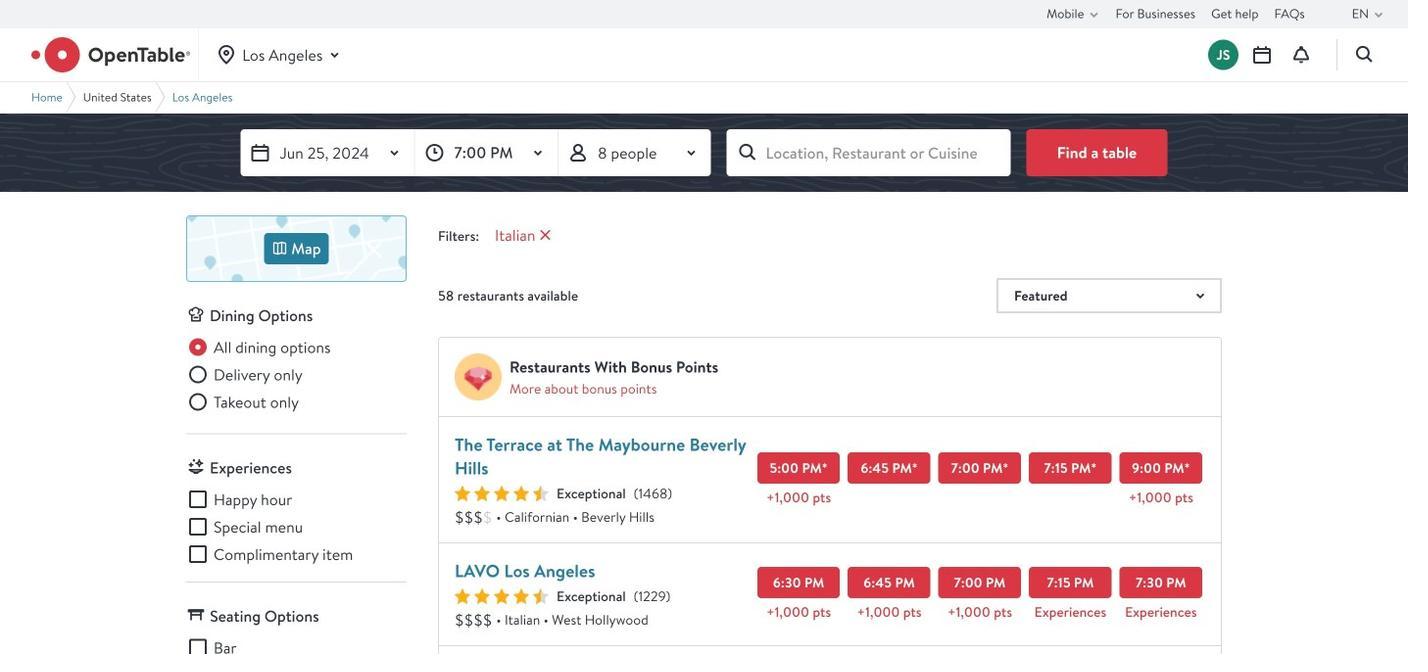 Task type: locate. For each thing, give the bounding box(es) containing it.
group
[[186, 336, 407, 418], [186, 488, 407, 567]]

opentable logo image
[[31, 37, 190, 73]]

4.6 stars image
[[455, 486, 549, 502], [455, 589, 549, 605]]

0 vertical spatial 4.6 stars image
[[455, 486, 549, 502]]

1 4.6 stars image from the top
[[455, 486, 549, 502]]

Please input a Location, Restaurant or Cuisine field
[[727, 129, 1011, 176]]

0 vertical spatial group
[[186, 336, 407, 418]]

None field
[[727, 129, 1011, 176]]

None radio
[[186, 363, 303, 387]]

None radio
[[186, 336, 331, 359], [186, 391, 299, 414], [186, 336, 331, 359], [186, 391, 299, 414]]

1 vertical spatial group
[[186, 488, 407, 567]]

1 vertical spatial 4.6 stars image
[[455, 589, 549, 605]]



Task type: describe. For each thing, give the bounding box(es) containing it.
2 group from the top
[[186, 488, 407, 567]]

1 group from the top
[[186, 336, 407, 418]]

bonus point image
[[455, 354, 502, 401]]

2 4.6 stars image from the top
[[455, 589, 549, 605]]



Task type: vqa. For each thing, say whether or not it's contained in the screenshot.
top AUSTRALIAN
no



